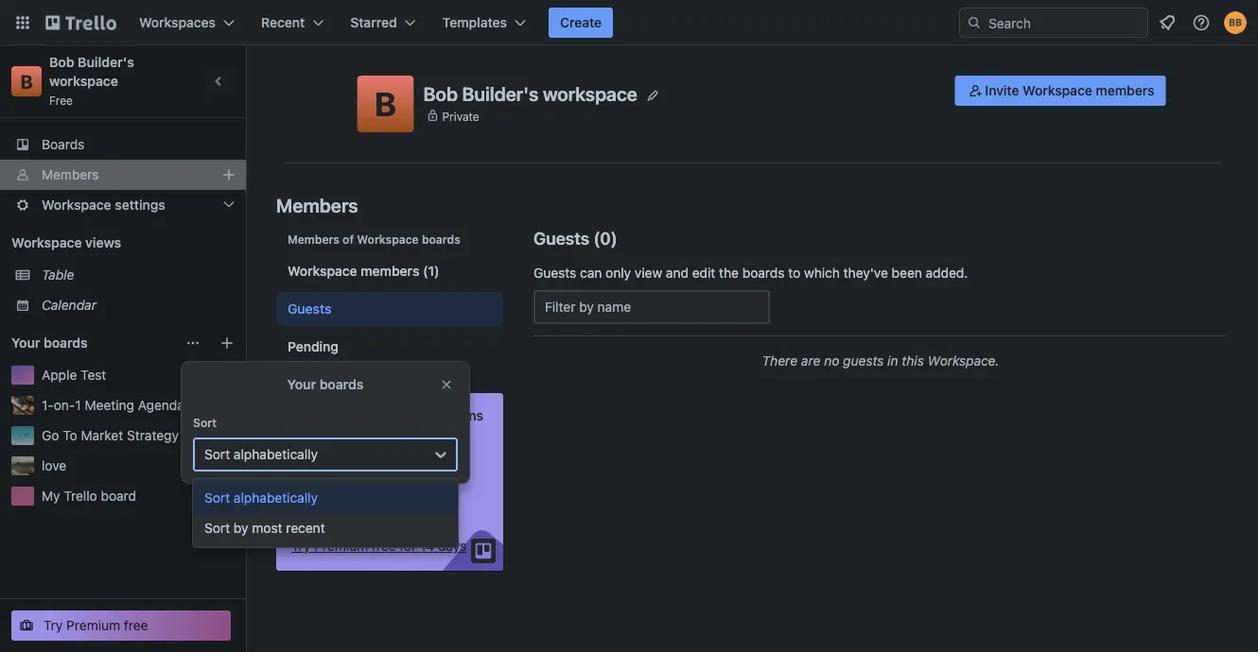 Task type: locate. For each thing, give the bounding box(es) containing it.
controls
[[291, 423, 343, 439]]

for right upgrade
[[350, 408, 368, 424]]

workspace settings button
[[0, 190, 246, 220]]

and
[[666, 265, 689, 281], [348, 486, 371, 502]]

1 horizontal spatial free
[[372, 539, 396, 555]]

guests for guests link
[[288, 301, 332, 317]]

members down members of workspace boards
[[361, 264, 420, 279]]

to
[[63, 428, 77, 444]]

2 vertical spatial members
[[288, 233, 340, 246]]

members left of
[[288, 233, 340, 246]]

for left 14
[[400, 539, 417, 555]]

recent
[[261, 15, 305, 30]]

1 vertical spatial alphabetically
[[234, 491, 318, 506]]

workspace
[[49, 73, 118, 89], [543, 83, 638, 105]]

0 vertical spatial builder's
[[78, 54, 134, 70]]

try for try premium free for 14 days
[[291, 539, 311, 555]]

guests link
[[276, 292, 503, 326]]

free
[[372, 539, 396, 555], [124, 618, 148, 634]]

1 horizontal spatial your boards
[[287, 377, 364, 393]]

sm image
[[967, 81, 985, 100]]

my trello board link
[[42, 487, 235, 506]]

builder's up private
[[462, 83, 539, 105]]

0 horizontal spatial premium
[[66, 618, 120, 634]]

builder's for bob builder's workspace free
[[78, 54, 134, 70]]

recent button
[[250, 8, 335, 38]]

sort
[[193, 416, 217, 430], [204, 447, 230, 463], [204, 491, 230, 506], [204, 521, 230, 537]]

0 horizontal spatial free
[[124, 618, 148, 634]]

workspace inside dropdown button
[[42, 197, 111, 213]]

by
[[234, 521, 248, 537]]

your boards menu image
[[185, 336, 201, 351]]

1 vertical spatial can
[[367, 448, 389, 464]]

members down boards
[[42, 167, 99, 183]]

0 vertical spatial try
[[291, 539, 311, 555]]

alphabetically down controls
[[234, 447, 318, 463]]

1
[[75, 398, 81, 414]]

members
[[1096, 83, 1155, 98], [361, 264, 420, 279]]

edit inside upgrade for more permissions controls decide who can send invitations, edit workspace settings, and more with premium.
[[361, 467, 384, 483]]

1 horizontal spatial members
[[1096, 83, 1155, 98]]

free for try premium free for 14 days
[[372, 539, 396, 555]]

guests up pending
[[288, 301, 332, 317]]

b for b button
[[375, 84, 396, 123]]

b left private
[[375, 84, 396, 123]]

1 vertical spatial edit
[[361, 467, 384, 483]]

free for try premium free
[[124, 618, 148, 634]]

workspace up free
[[49, 73, 118, 89]]

more
[[371, 408, 403, 424], [374, 486, 405, 502]]

workspace settings
[[42, 197, 165, 213]]

1-on-1 meeting agenda
[[42, 398, 184, 414]]

0 vertical spatial and
[[666, 265, 689, 281]]

edit
[[692, 265, 716, 281], [361, 467, 384, 483]]

workspace down of
[[288, 264, 357, 279]]

bob up private
[[423, 83, 458, 105]]

workspace up table
[[11, 235, 82, 251]]

workspace up workspace views
[[42, 197, 111, 213]]

go to market strategy template link
[[42, 427, 239, 446]]

0 notifications image
[[1156, 11, 1179, 34]]

workspace inside upgrade for more permissions controls decide who can send invitations, edit workspace settings, and more with premium.
[[388, 467, 456, 483]]

1 vertical spatial try
[[44, 618, 63, 634]]

try
[[291, 539, 311, 555], [44, 618, 63, 634]]

guests left (
[[534, 228, 590, 248]]

builder's inside bob builder's workspace free
[[78, 54, 134, 70]]

go
[[42, 428, 59, 444]]

Search field
[[982, 9, 1148, 37]]

they've
[[844, 265, 888, 281]]

0 horizontal spatial workspace
[[49, 73, 118, 89]]

guests
[[534, 228, 590, 248], [534, 265, 577, 281], [288, 301, 332, 317]]

members up of
[[276, 194, 358, 216]]

b for b link
[[20, 70, 33, 92]]

1 horizontal spatial edit
[[692, 265, 716, 281]]

1 alphabetically from the top
[[234, 447, 318, 463]]

0 horizontal spatial your boards
[[11, 335, 88, 351]]

0 vertical spatial bob
[[49, 54, 74, 70]]

1 horizontal spatial your
[[287, 377, 316, 393]]

b inside button
[[375, 84, 396, 123]]

)
[[611, 228, 618, 248]]

members
[[42, 167, 99, 183], [276, 194, 358, 216], [288, 233, 340, 246]]

more left with
[[374, 486, 405, 502]]

the
[[719, 265, 739, 281]]

members down the search field
[[1096, 83, 1155, 98]]

more up send
[[371, 408, 403, 424]]

1 vertical spatial and
[[348, 486, 371, 502]]

0 vertical spatial can
[[580, 265, 602, 281]]

your boards up upgrade
[[287, 377, 364, 393]]

0 vertical spatial premium
[[314, 539, 368, 555]]

table link
[[42, 266, 235, 285]]

boards left to in the top of the page
[[743, 265, 785, 281]]

1 horizontal spatial b
[[375, 84, 396, 123]]

workspace up with
[[388, 467, 456, 483]]

1 horizontal spatial for
[[400, 539, 417, 555]]

apple test link
[[42, 366, 212, 385]]

try premium free for 14 days
[[291, 539, 467, 555]]

1 horizontal spatial workspace
[[543, 83, 638, 105]]

1 vertical spatial premium
[[66, 618, 120, 634]]

1 vertical spatial builder's
[[462, 83, 539, 105]]

bob
[[49, 54, 74, 70], [423, 83, 458, 105]]

0 horizontal spatial for
[[350, 408, 368, 424]]

0 horizontal spatial try
[[44, 618, 63, 634]]

1 horizontal spatial builder's
[[462, 83, 539, 105]]

1 vertical spatial members
[[361, 264, 420, 279]]

in
[[888, 353, 899, 369]]

calendar link
[[42, 296, 235, 315]]

workspace inside bob builder's workspace free
[[49, 73, 118, 89]]

1 horizontal spatial bob
[[423, 83, 458, 105]]

and right view
[[666, 265, 689, 281]]

with
[[409, 486, 435, 502]]

1 vertical spatial sort alphabetically
[[204, 491, 318, 506]]

can left only
[[580, 265, 602, 281]]

0 vertical spatial sort alphabetically
[[204, 447, 318, 463]]

your boards
[[11, 335, 88, 351], [287, 377, 364, 393]]

search image
[[967, 15, 982, 30]]

go to market strategy template
[[42, 428, 239, 444]]

edit left the
[[692, 265, 716, 281]]

sort alphabetically down the template
[[204, 447, 318, 463]]

boards up upgrade
[[320, 377, 364, 393]]

template
[[182, 428, 239, 444]]

bob builder (bobbuilder40) image
[[1225, 11, 1247, 34]]

your boards with 5 items element
[[11, 332, 176, 355]]

my trello board
[[42, 489, 136, 504]]

2 vertical spatial guests
[[288, 301, 332, 317]]

builder's down 'back to home' image
[[78, 54, 134, 70]]

bob builder's workspace free
[[49, 54, 138, 107]]

alphabetically
[[234, 447, 318, 463], [234, 491, 318, 506]]

can
[[580, 265, 602, 281], [367, 448, 389, 464]]

love
[[42, 458, 66, 474]]

premium for try premium free for 14 days
[[314, 539, 368, 555]]

only
[[606, 265, 631, 281]]

and down who
[[348, 486, 371, 502]]

1 horizontal spatial try
[[291, 539, 311, 555]]

0 vertical spatial members
[[1096, 83, 1155, 98]]

0 vertical spatial free
[[372, 539, 396, 555]]

0 horizontal spatial and
[[348, 486, 371, 502]]

no
[[824, 353, 840, 369]]

apple
[[42, 368, 77, 383]]

sort alphabetically up sort by most recent
[[204, 491, 318, 506]]

0 vertical spatial your
[[11, 335, 40, 351]]

0 vertical spatial alphabetically
[[234, 447, 318, 463]]

alphabetically up most
[[234, 491, 318, 506]]

( 0 )
[[594, 228, 618, 248]]

sort alphabetically
[[204, 447, 318, 463], [204, 491, 318, 506]]

1 horizontal spatial can
[[580, 265, 602, 281]]

templates button
[[431, 8, 538, 38]]

premium.
[[291, 505, 349, 520]]

view
[[635, 265, 663, 281]]

0 horizontal spatial can
[[367, 448, 389, 464]]

b left bob builder's workspace free
[[20, 70, 33, 92]]

add board image
[[220, 336, 235, 351]]

close popover image
[[439, 378, 454, 393]]

(1)
[[423, 264, 440, 279]]

your boards up apple
[[11, 335, 88, 351]]

0 horizontal spatial b
[[20, 70, 33, 92]]

1 vertical spatial guests
[[534, 265, 577, 281]]

can right who
[[367, 448, 389, 464]]

guests left only
[[534, 265, 577, 281]]

edit down who
[[361, 467, 384, 483]]

workspace down create button
[[543, 83, 638, 105]]

0 vertical spatial for
[[350, 408, 368, 424]]

1 vertical spatial free
[[124, 618, 148, 634]]

workspace
[[1023, 83, 1093, 98], [42, 197, 111, 213], [357, 233, 419, 246], [11, 235, 82, 251], [288, 264, 357, 279], [388, 467, 456, 483]]

premium for try premium free
[[66, 618, 120, 634]]

Filter by name text field
[[534, 291, 770, 325]]

1 horizontal spatial premium
[[314, 539, 368, 555]]

bob up free
[[49, 54, 74, 70]]

1 vertical spatial more
[[374, 486, 405, 502]]

0 horizontal spatial bob
[[49, 54, 74, 70]]

0 horizontal spatial builder's
[[78, 54, 134, 70]]

1 vertical spatial for
[[400, 539, 417, 555]]

14
[[420, 539, 435, 555]]

1 horizontal spatial and
[[666, 265, 689, 281]]

0 horizontal spatial edit
[[361, 467, 384, 483]]

sort up sort by most recent
[[204, 491, 230, 506]]

on-
[[54, 398, 75, 414]]

1 vertical spatial bob
[[423, 83, 458, 105]]

1-
[[42, 398, 54, 414]]

0 vertical spatial members
[[42, 167, 99, 183]]

workspace right invite
[[1023, 83, 1093, 98]]

boards
[[422, 233, 461, 246], [743, 265, 785, 281], [44, 335, 88, 351], [320, 377, 364, 393]]

members inside button
[[1096, 83, 1155, 98]]

starred
[[350, 15, 397, 30]]

2 alphabetically from the top
[[234, 491, 318, 506]]

bob inside bob builder's workspace free
[[49, 54, 74, 70]]

1 vertical spatial members
[[276, 194, 358, 216]]

invitations,
[[291, 467, 358, 483]]

b
[[20, 70, 33, 92], [375, 84, 396, 123]]



Task type: vqa. For each thing, say whether or not it's contained in the screenshot.
settings link
no



Task type: describe. For each thing, give the bounding box(es) containing it.
for inside button
[[400, 539, 417, 555]]

settings
[[115, 197, 165, 213]]

permissions
[[407, 408, 484, 424]]

there are no guests in this workspace.
[[762, 353, 1000, 369]]

meeting
[[85, 398, 134, 414]]

workspaces
[[139, 15, 216, 30]]

workspace views
[[11, 235, 121, 251]]

0
[[600, 228, 611, 248]]

free
[[49, 94, 73, 107]]

recent
[[286, 521, 325, 537]]

workspace for bob builder's workspace free
[[49, 73, 118, 89]]

boards up apple
[[44, 335, 88, 351]]

invite workspace members
[[985, 83, 1155, 98]]

2 sort alphabetically from the top
[[204, 491, 318, 506]]

1-on-1 meeting agenda link
[[42, 397, 235, 415]]

sort by most recent
[[204, 521, 325, 537]]

bob for bob builder's workspace
[[423, 83, 458, 105]]

who
[[338, 448, 363, 464]]

can inside upgrade for more permissions controls decide who can send invitations, edit workspace settings, and more with premium.
[[367, 448, 389, 464]]

added.
[[926, 265, 968, 281]]

b link
[[11, 66, 42, 97]]

my
[[42, 489, 60, 504]]

try premium free
[[44, 618, 148, 634]]

strategy
[[127, 428, 179, 444]]

0 vertical spatial guests
[[534, 228, 590, 248]]

workspace for bob builder's workspace
[[543, 83, 638, 105]]

this
[[902, 353, 924, 369]]

settings,
[[291, 486, 344, 502]]

members of workspace boards
[[288, 233, 461, 246]]

create button
[[549, 8, 613, 38]]

workspace right of
[[357, 233, 419, 246]]

try for try premium free
[[44, 618, 63, 634]]

guests for guests can only view and edit the boards to which they've been added.
[[534, 265, 577, 281]]

pending
[[288, 339, 339, 355]]

of
[[343, 233, 354, 246]]

calendar
[[42, 298, 97, 313]]

workspace inside button
[[1023, 83, 1093, 98]]

boards up (1)
[[422, 233, 461, 246]]

bob builder's workspace
[[423, 83, 638, 105]]

0 horizontal spatial members
[[361, 264, 420, 279]]

invite workspace members button
[[955, 76, 1166, 106]]

invite
[[985, 83, 1020, 98]]

try premium free button
[[11, 611, 231, 642]]

agenda
[[138, 398, 184, 414]]

primary element
[[0, 0, 1259, 45]]

are
[[801, 353, 821, 369]]

board
[[101, 489, 136, 504]]

views
[[85, 235, 121, 251]]

workspace members
[[288, 264, 420, 279]]

table
[[42, 267, 74, 283]]

back to home image
[[45, 8, 116, 38]]

bob builder's workspace link
[[49, 54, 138, 89]]

love link
[[42, 457, 235, 476]]

apple test
[[42, 368, 106, 383]]

guests
[[843, 353, 884, 369]]

trello
[[64, 489, 97, 504]]

b button
[[357, 76, 414, 132]]

(
[[594, 228, 600, 248]]

0 vertical spatial your boards
[[11, 335, 88, 351]]

sort right strategy
[[193, 416, 217, 430]]

boards link
[[0, 130, 246, 160]]

workspaces button
[[128, 8, 246, 38]]

guests can only view and edit the boards to which they've been added.
[[534, 265, 968, 281]]

bob for bob builder's workspace free
[[49, 54, 74, 70]]

upgrade for more permissions controls decide who can send invitations, edit workspace settings, and more with premium.
[[291, 408, 484, 520]]

starred button
[[339, 8, 427, 38]]

market
[[81, 428, 123, 444]]

for inside upgrade for more permissions controls decide who can send invitations, edit workspace settings, and more with premium.
[[350, 408, 368, 424]]

0 vertical spatial edit
[[692, 265, 716, 281]]

templates
[[443, 15, 507, 30]]

1 sort alphabetically from the top
[[204, 447, 318, 463]]

which
[[804, 265, 840, 281]]

builder's for bob builder's workspace
[[462, 83, 539, 105]]

boards
[[42, 137, 85, 152]]

decide
[[291, 448, 334, 464]]

members link
[[0, 160, 246, 190]]

create
[[560, 15, 602, 30]]

and inside upgrade for more permissions controls decide who can send invitations, edit workspace settings, and more with premium.
[[348, 486, 371, 502]]

1 vertical spatial your
[[287, 377, 316, 393]]

sort left by
[[204, 521, 230, 537]]

upgrade
[[291, 408, 346, 424]]

test
[[81, 368, 106, 383]]

pending link
[[276, 330, 503, 364]]

private
[[442, 110, 479, 123]]

send
[[392, 448, 422, 464]]

try premium free for 14 days button
[[291, 538, 467, 556]]

open information menu image
[[1192, 13, 1211, 32]]

0 vertical spatial more
[[371, 408, 403, 424]]

sort down the template
[[204, 447, 230, 463]]

been
[[892, 265, 923, 281]]

0 horizontal spatial your
[[11, 335, 40, 351]]

most
[[252, 521, 283, 537]]

1 vertical spatial your boards
[[287, 377, 364, 393]]

workspace navigation collapse icon image
[[206, 68, 233, 95]]

there
[[762, 353, 798, 369]]

to
[[789, 265, 801, 281]]



